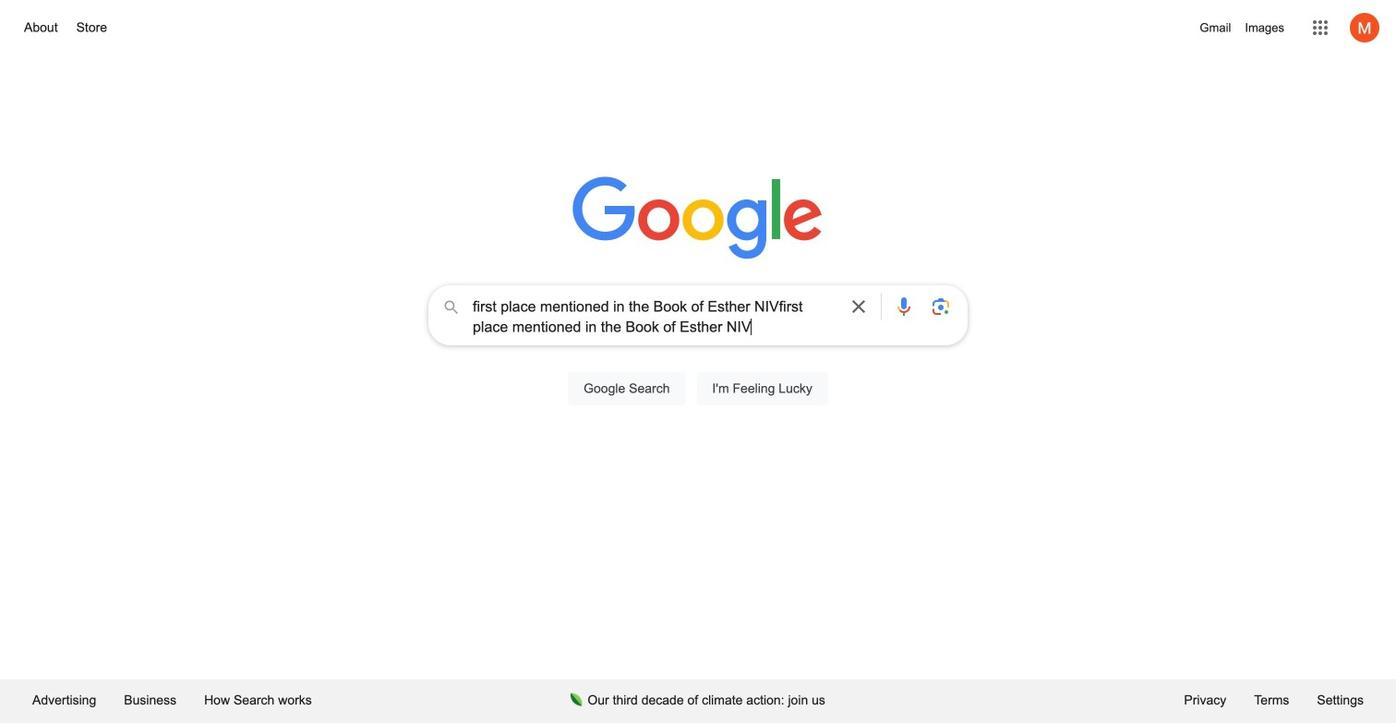 Task type: describe. For each thing, give the bounding box(es) containing it.
search by image image
[[930, 295, 952, 318]]



Task type: locate. For each thing, give the bounding box(es) containing it.
search by voice image
[[893, 295, 915, 318]]

Search text field
[[473, 296, 837, 337]]

google image
[[572, 176, 824, 261]]

None search field
[[18, 280, 1378, 427]]



Task type: vqa. For each thing, say whether or not it's contained in the screenshot.
BLANFORD'S FOX: 57 DAYS tab
no



